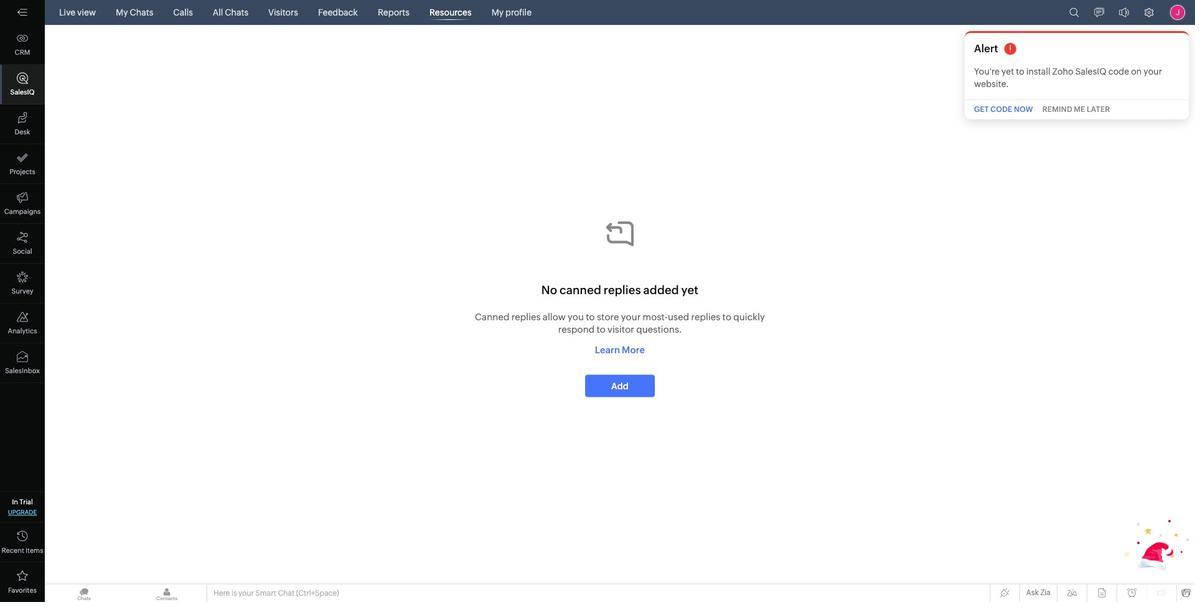 Task type: vqa. For each thing, say whether or not it's contained in the screenshot.
Quick Actions image
no



Task type: describe. For each thing, give the bounding box(es) containing it.
visitors link
[[263, 0, 303, 25]]

chats for all chats
[[225, 7, 248, 17]]

survey
[[11, 288, 33, 295]]

live view link
[[54, 0, 101, 25]]

survey link
[[0, 264, 45, 304]]

campaigns link
[[0, 184, 45, 224]]

my chats link
[[111, 0, 158, 25]]

projects link
[[0, 144, 45, 184]]

here is your smart chat (ctrl+space)
[[214, 589, 339, 598]]

salesiq
[[10, 88, 35, 96]]

view
[[77, 7, 96, 17]]

your
[[238, 589, 254, 598]]

(ctrl+space)
[[296, 589, 339, 598]]

items
[[26, 547, 43, 555]]

toggle chat sounds image
[[1119, 7, 1129, 17]]

smart
[[255, 589, 276, 598]]

my profile link
[[487, 0, 537, 25]]

chat
[[278, 589, 294, 598]]

calls
[[173, 7, 193, 17]]

in
[[12, 499, 18, 506]]

live view
[[59, 7, 96, 17]]

recent items
[[2, 547, 43, 555]]

projects
[[10, 168, 35, 176]]

chats for my chats
[[130, 7, 153, 17]]

crm
[[15, 49, 30, 56]]

favorites
[[8, 587, 37, 594]]

my chats
[[116, 7, 153, 17]]

social
[[13, 248, 32, 255]]

crm link
[[0, 25, 45, 65]]

zia
[[1040, 589, 1051, 598]]

all chats
[[213, 7, 248, 17]]

recent
[[2, 547, 24, 555]]

resources link
[[424, 0, 477, 25]]

feedback link
[[313, 0, 363, 25]]

upgrade
[[8, 509, 37, 516]]

analytics link
[[0, 304, 45, 344]]

ask zia
[[1026, 589, 1051, 598]]



Task type: locate. For each thing, give the bounding box(es) containing it.
desk link
[[0, 105, 45, 144]]

feedback
[[318, 7, 358, 17]]

desk
[[15, 128, 30, 136]]

resources
[[429, 7, 472, 17]]

my profile
[[492, 7, 532, 17]]

1 chats from the left
[[130, 7, 153, 17]]

0 horizontal spatial my
[[116, 7, 128, 17]]

search image
[[1069, 7, 1079, 17]]

0 horizontal spatial chats
[[130, 7, 153, 17]]

my right view
[[116, 7, 128, 17]]

contacts image
[[128, 585, 206, 603]]

campaigns
[[4, 208, 41, 215]]

configure settings image
[[1144, 7, 1154, 17]]

salesiq link
[[0, 65, 45, 105]]

chats image
[[45, 585, 123, 603]]

chats right all
[[225, 7, 248, 17]]

all
[[213, 7, 223, 17]]

my for my chats
[[116, 7, 128, 17]]

salesinbox
[[5, 367, 40, 375]]

2 my from the left
[[492, 7, 504, 17]]

reports link
[[373, 0, 415, 25]]

my
[[116, 7, 128, 17], [492, 7, 504, 17]]

chats
[[130, 7, 153, 17], [225, 7, 248, 17]]

calls link
[[168, 0, 198, 25]]

2 chats from the left
[[225, 7, 248, 17]]

live
[[59, 7, 75, 17]]

is
[[231, 589, 237, 598]]

here
[[214, 589, 230, 598]]

ask
[[1026, 589, 1039, 598]]

trial
[[19, 499, 33, 506]]

analytics
[[8, 327, 37, 335]]

chats left calls link
[[130, 7, 153, 17]]

message board image
[[1094, 7, 1104, 17]]

all chats link
[[208, 0, 253, 25]]

my left the profile
[[492, 7, 504, 17]]

salesinbox link
[[0, 344, 45, 383]]

my for my profile
[[492, 7, 504, 17]]

1 my from the left
[[116, 7, 128, 17]]

1 horizontal spatial chats
[[225, 7, 248, 17]]

in trial upgrade
[[8, 499, 37, 516]]

social link
[[0, 224, 45, 264]]

profile
[[505, 7, 532, 17]]

1 horizontal spatial my
[[492, 7, 504, 17]]

visitors
[[268, 7, 298, 17]]

reports
[[378, 7, 410, 17]]



